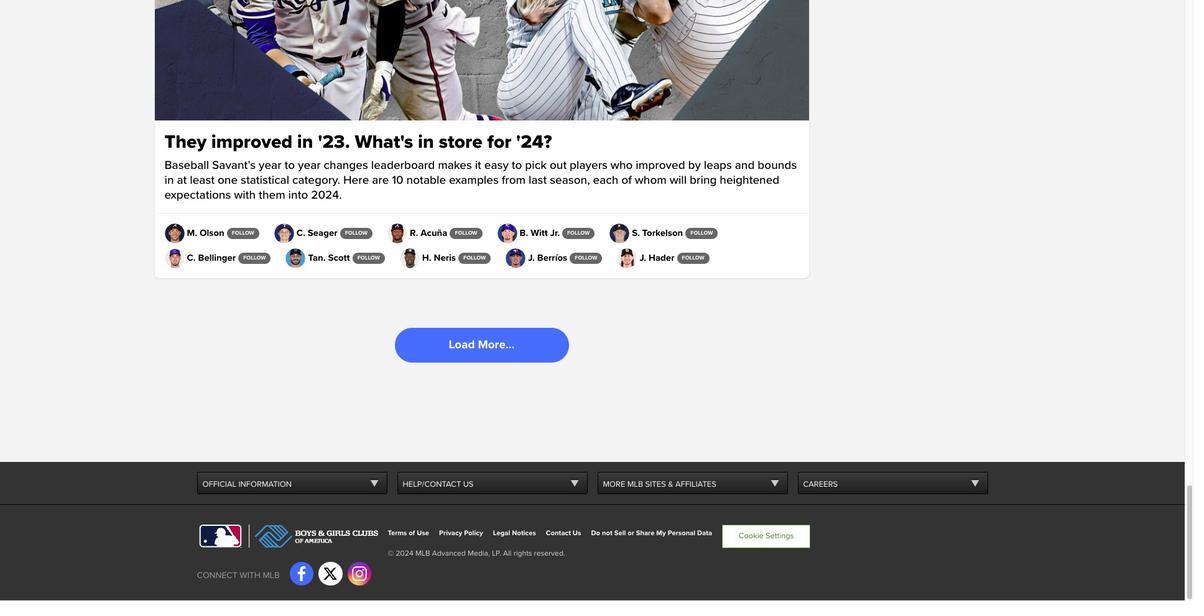 Task type: describe. For each thing, give the bounding box(es) containing it.
s.
[[632, 228, 640, 239]]

'23.
[[318, 130, 350, 153]]

mlb for © 2024 mlb advanced media, lp. all rights reserved.
[[415, 549, 430, 559]]

follow for tan. scott
[[357, 255, 380, 262]]

us
[[463, 480, 474, 490]]

by
[[688, 158, 701, 173]]

follow for h. neris
[[463, 255, 486, 262]]

c. for c. seager
[[297, 228, 305, 239]]

2024.
[[311, 188, 342, 203]]

it
[[475, 158, 481, 173]]

bellinger
[[198, 253, 236, 264]]

privacy policy link
[[439, 530, 483, 538]]

bring
[[690, 173, 717, 188]]

help/contact us
[[403, 480, 474, 490]]

will
[[670, 173, 687, 188]]

r.
[[410, 228, 418, 239]]

cookie
[[739, 532, 764, 542]]

terms of use link
[[388, 530, 429, 538]]

follow for j. berríos
[[575, 255, 597, 262]]

follow button for b. witt jr.
[[562, 228, 595, 239]]

2 year from the left
[[298, 158, 321, 173]]

more mlb sites & affiliates
[[603, 480, 716, 490]]

j. hader
[[640, 253, 674, 264]]

makes
[[438, 158, 472, 173]]

s. torkelson link
[[610, 224, 683, 244]]

follow button for s. torkelson
[[686, 228, 718, 239]]

reserved.
[[534, 549, 565, 559]]

j. berríos image
[[506, 249, 526, 268]]

follow button for c. seager
[[340, 228, 372, 239]]

season,
[[550, 173, 590, 188]]

tan. scott image
[[286, 249, 306, 268]]

tan.
[[308, 253, 326, 264]]

here
[[343, 173, 369, 188]]

follow button for j. berríos
[[570, 253, 602, 264]]

follow button for tan. scott
[[352, 253, 385, 264]]

terms of use
[[388, 530, 429, 538]]

witt
[[531, 228, 548, 239]]

1 year from the left
[[259, 158, 282, 173]]

j. hader image
[[617, 249, 637, 268]]

seager
[[308, 228, 338, 239]]

m. olson image
[[164, 224, 184, 244]]

c. bellinger link
[[164, 249, 236, 268]]

personal
[[668, 530, 695, 538]]

b. witt jr.
[[520, 228, 560, 239]]

load more... button
[[395, 328, 569, 363]]

1 horizontal spatial in
[[297, 130, 313, 153]]

more mlb sites & affiliates button
[[597, 472, 788, 495]]

leaderboard
[[371, 158, 435, 173]]

information
[[238, 480, 292, 490]]

do not sell or share my personal data link
[[591, 530, 712, 538]]

statistical
[[241, 173, 289, 188]]

s. torkelson image
[[610, 224, 629, 244]]

official information button
[[197, 472, 387, 495]]

legal notices link
[[493, 530, 536, 538]]

do not sell or share my personal data cookie settings
[[591, 530, 794, 542]]

they
[[164, 130, 207, 153]]

policy
[[464, 530, 483, 538]]

follow button for h. neris
[[458, 253, 491, 264]]

help/contact
[[403, 480, 461, 490]]

j. for j. berríos
[[528, 253, 535, 264]]

lp.
[[492, 549, 501, 559]]

each
[[593, 173, 618, 188]]

10
[[392, 173, 403, 188]]

more...
[[478, 338, 515, 352]]

out
[[550, 158, 567, 173]]

h. neris image
[[400, 249, 420, 268]]

and
[[735, 158, 755, 173]]

advanced
[[432, 549, 466, 559]]

data
[[697, 530, 712, 538]]

last
[[529, 173, 547, 188]]

legal
[[493, 530, 510, 538]]

follow for s. torkelson
[[690, 230, 713, 237]]

share
[[636, 530, 654, 538]]

r. acuña
[[410, 228, 447, 239]]

for
[[487, 130, 511, 153]]

them
[[259, 188, 285, 203]]

official
[[202, 480, 236, 490]]

careers button
[[798, 472, 988, 495]]

m. olson
[[187, 228, 224, 239]]

all
[[503, 549, 512, 559]]

&
[[668, 480, 673, 490]]

easy
[[484, 158, 509, 173]]

c. seager image
[[274, 224, 294, 244]]

©
[[388, 549, 394, 559]]

follow for b. witt jr.
[[567, 230, 590, 237]]

legal notices
[[493, 530, 536, 538]]

c. for c. bellinger
[[187, 253, 196, 264]]

us
[[573, 530, 581, 538]]

follow button for c. bellinger
[[238, 253, 271, 264]]

mlb.com image
[[197, 525, 243, 549]]

h. neris
[[422, 253, 456, 264]]

jr.
[[550, 228, 560, 239]]

media,
[[468, 549, 490, 559]]

facebook image
[[294, 567, 309, 582]]

x image
[[323, 567, 338, 582]]

what's
[[355, 130, 413, 153]]

berríos
[[537, 253, 567, 264]]

scott
[[328, 253, 350, 264]]

connect
[[197, 571, 237, 582]]



Task type: vqa. For each thing, say whether or not it's contained in the screenshot.
of
yes



Task type: locate. For each thing, give the bounding box(es) containing it.
follow for j. hader
[[682, 255, 704, 262]]

notices
[[512, 530, 536, 538]]

whom
[[635, 173, 667, 188]]

boys and girls club of america image
[[248, 525, 378, 549]]

follow button right the 'berríos' at left top
[[570, 253, 602, 264]]

connect with mlb
[[197, 571, 280, 582]]

with
[[234, 188, 256, 203], [240, 571, 261, 582]]

1 vertical spatial c.
[[187, 253, 196, 264]]

mlb inside popup button
[[627, 480, 643, 490]]

follow for c. seager
[[345, 230, 367, 237]]

sites
[[645, 480, 666, 490]]

cookie settings button
[[722, 525, 810, 549]]

r. acuña image
[[387, 224, 407, 244]]

in left '23.
[[297, 130, 313, 153]]

contact us
[[546, 530, 581, 538]]

affiliates
[[675, 480, 716, 490]]

or
[[628, 530, 634, 538]]

load
[[449, 338, 475, 352]]

use
[[417, 530, 429, 538]]

follow button right acuña
[[450, 228, 482, 239]]

from
[[502, 173, 526, 188]]

j. right j. berríos image
[[528, 253, 535, 264]]

follow
[[232, 230, 254, 237], [345, 230, 367, 237], [455, 230, 477, 237], [567, 230, 590, 237], [690, 230, 713, 237], [243, 255, 266, 262], [357, 255, 380, 262], [463, 255, 486, 262], [575, 255, 597, 262], [682, 255, 704, 262]]

0 vertical spatial c.
[[297, 228, 305, 239]]

m.
[[187, 228, 197, 239]]

follow for r. acuña
[[455, 230, 477, 237]]

0 horizontal spatial c.
[[187, 253, 196, 264]]

follow button right torkelson
[[686, 228, 718, 239]]

2 to from the left
[[512, 158, 522, 173]]

improved up savant's
[[211, 130, 292, 153]]

follow for c. bellinger
[[243, 255, 266, 262]]

2 horizontal spatial in
[[418, 130, 434, 153]]

j.
[[528, 253, 535, 264], [640, 253, 646, 264]]

j. right j. hader image
[[640, 253, 646, 264]]

changes
[[324, 158, 368, 173]]

2 j. from the left
[[640, 253, 646, 264]]

1 horizontal spatial j.
[[640, 253, 646, 264]]

follow button for r. acuña
[[450, 228, 482, 239]]

in up leaderboard
[[418, 130, 434, 153]]

savant's
[[212, 158, 256, 173]]

mlb right 2024
[[415, 549, 430, 559]]

b.
[[520, 228, 528, 239]]

torkelson
[[642, 228, 683, 239]]

m. olson link
[[164, 224, 224, 244]]

follow button right the olson
[[227, 228, 259, 239]]

0 vertical spatial of
[[621, 173, 632, 188]]

not
[[602, 530, 612, 538]]

1 horizontal spatial of
[[621, 173, 632, 188]]

load more...
[[449, 338, 515, 352]]

improved
[[211, 130, 292, 153], [636, 158, 685, 173]]

follow button for m. olson
[[227, 228, 259, 239]]

to up from
[[512, 158, 522, 173]]

1 horizontal spatial mlb
[[415, 549, 430, 559]]

follow button right jr.
[[562, 228, 595, 239]]

b. witt jr. image
[[497, 224, 517, 244]]

c. right the c. seager icon
[[297, 228, 305, 239]]

1 vertical spatial mlb
[[415, 549, 430, 559]]

notable
[[406, 173, 446, 188]]

1 vertical spatial improved
[[636, 158, 685, 173]]

they improved in '23. what's in store for '24? baseball savant's year to year changes leaderboard makes it easy to pick out players who improved by leaps and bounds in at least one statistical category. here are 10 notable examples from last season, each of whom will bring heightened expectations with them into 2024.
[[164, 130, 797, 203]]

do
[[591, 530, 600, 538]]

1 horizontal spatial to
[[512, 158, 522, 173]]

follow right jr.
[[567, 230, 590, 237]]

contact
[[546, 530, 571, 538]]

year up statistical
[[259, 158, 282, 173]]

c. bellinger
[[187, 253, 236, 264]]

r. acuña link
[[387, 224, 447, 244]]

of inside they improved in '23. what's in store for '24? baseball savant's year to year changes leaderboard makes it easy to pick out players who improved by leaps and bounds in at least one statistical category. here are 10 notable examples from last season, each of whom will bring heightened expectations with them into 2024.
[[621, 173, 632, 188]]

to up statistical
[[285, 158, 295, 173]]

0 vertical spatial improved
[[211, 130, 292, 153]]

acuña
[[421, 228, 447, 239]]

one
[[218, 173, 238, 188]]

they improved in '23. what's in store for '24? image
[[155, 0, 809, 120]]

least
[[190, 173, 215, 188]]

careers
[[803, 480, 838, 490]]

follow right the olson
[[232, 230, 254, 237]]

1 horizontal spatial improved
[[636, 158, 685, 173]]

0 horizontal spatial to
[[285, 158, 295, 173]]

2 vertical spatial mlb
[[263, 571, 280, 582]]

j. inside 'j. hader' link
[[640, 253, 646, 264]]

who
[[611, 158, 633, 173]]

terms
[[388, 530, 407, 538]]

players
[[570, 158, 608, 173]]

follow right bellinger
[[243, 255, 266, 262]]

year
[[259, 158, 282, 173], [298, 158, 321, 173]]

follow button right bellinger
[[238, 253, 271, 264]]

follow button
[[227, 228, 259, 239], [340, 228, 372, 239], [450, 228, 482, 239], [562, 228, 595, 239], [686, 228, 718, 239], [238, 253, 271, 264], [352, 253, 385, 264], [458, 253, 491, 264], [570, 253, 602, 264], [677, 253, 709, 264]]

into
[[288, 188, 308, 203]]

1 horizontal spatial year
[[298, 158, 321, 173]]

c. bellinger image
[[164, 249, 184, 268]]

in
[[297, 130, 313, 153], [418, 130, 434, 153], [164, 173, 174, 188]]

j. for j. hader
[[640, 253, 646, 264]]

1 vertical spatial with
[[240, 571, 261, 582]]

follow right neris
[[463, 255, 486, 262]]

in left at
[[164, 173, 174, 188]]

0 horizontal spatial in
[[164, 173, 174, 188]]

j. berríos link
[[506, 249, 567, 268]]

j. hader link
[[617, 249, 674, 268]]

'24?
[[516, 130, 552, 153]]

follow button up scott
[[340, 228, 372, 239]]

1 horizontal spatial c.
[[297, 228, 305, 239]]

contact us link
[[546, 530, 581, 538]]

they improved in '23. what's in store for '24? link
[[164, 130, 799, 153]]

follow button for j. hader
[[677, 253, 709, 264]]

year up category.
[[298, 158, 321, 173]]

0 horizontal spatial mlb
[[263, 571, 280, 582]]

tan. scott
[[308, 253, 350, 264]]

1 vertical spatial of
[[409, 530, 415, 538]]

0 vertical spatial with
[[234, 188, 256, 203]]

follow right hader
[[682, 255, 704, 262]]

improved up whom
[[636, 158, 685, 173]]

follow button right hader
[[677, 253, 709, 264]]

© 2024 mlb advanced media, lp. all rights reserved.
[[388, 549, 565, 559]]

h. neris link
[[400, 249, 456, 268]]

follow up scott
[[345, 230, 367, 237]]

c. seager
[[297, 228, 338, 239]]

0 horizontal spatial improved
[[211, 130, 292, 153]]

follow button right scott
[[352, 253, 385, 264]]

follow right the 'berríos' at left top
[[575, 255, 597, 262]]

rights
[[514, 549, 532, 559]]

with right connect
[[240, 571, 261, 582]]

are
[[372, 173, 389, 188]]

follow right torkelson
[[690, 230, 713, 237]]

help/contact us button
[[397, 472, 587, 495]]

category.
[[292, 173, 340, 188]]

c.
[[297, 228, 305, 239], [187, 253, 196, 264]]

0 horizontal spatial j.
[[528, 253, 535, 264]]

more
[[603, 480, 625, 490]]

0 vertical spatial mlb
[[627, 480, 643, 490]]

mlb left "sites"
[[627, 480, 643, 490]]

tan. scott link
[[286, 249, 350, 268]]

0 horizontal spatial year
[[259, 158, 282, 173]]

hader
[[649, 253, 674, 264]]

of left use
[[409, 530, 415, 538]]

2 horizontal spatial mlb
[[627, 480, 643, 490]]

follow button right neris
[[458, 253, 491, 264]]

at
[[177, 173, 187, 188]]

mlb left facebook 'image' at bottom
[[263, 571, 280, 582]]

sell
[[614, 530, 626, 538]]

follow for m. olson
[[232, 230, 254, 237]]

mlb
[[627, 480, 643, 490], [415, 549, 430, 559], [263, 571, 280, 582]]

with down one
[[234, 188, 256, 203]]

of down who
[[621, 173, 632, 188]]

follow right acuña
[[455, 230, 477, 237]]

2024
[[396, 549, 413, 559]]

bounds
[[758, 158, 797, 173]]

instagram image
[[352, 567, 367, 582]]

official information
[[202, 480, 292, 490]]

c. right c. bellinger icon at the left of the page
[[187, 253, 196, 264]]

with inside they improved in '23. what's in store for '24? baseball savant's year to year changes leaderboard makes it easy to pick out players who improved by leaps and bounds in at least one statistical category. here are 10 notable examples from last season, each of whom will bring heightened expectations with them into 2024.
[[234, 188, 256, 203]]

0 horizontal spatial of
[[409, 530, 415, 538]]

store
[[439, 130, 482, 153]]

follow right scott
[[357, 255, 380, 262]]

mlb for connect with mlb
[[263, 571, 280, 582]]

1 to from the left
[[285, 158, 295, 173]]

1 j. from the left
[[528, 253, 535, 264]]



